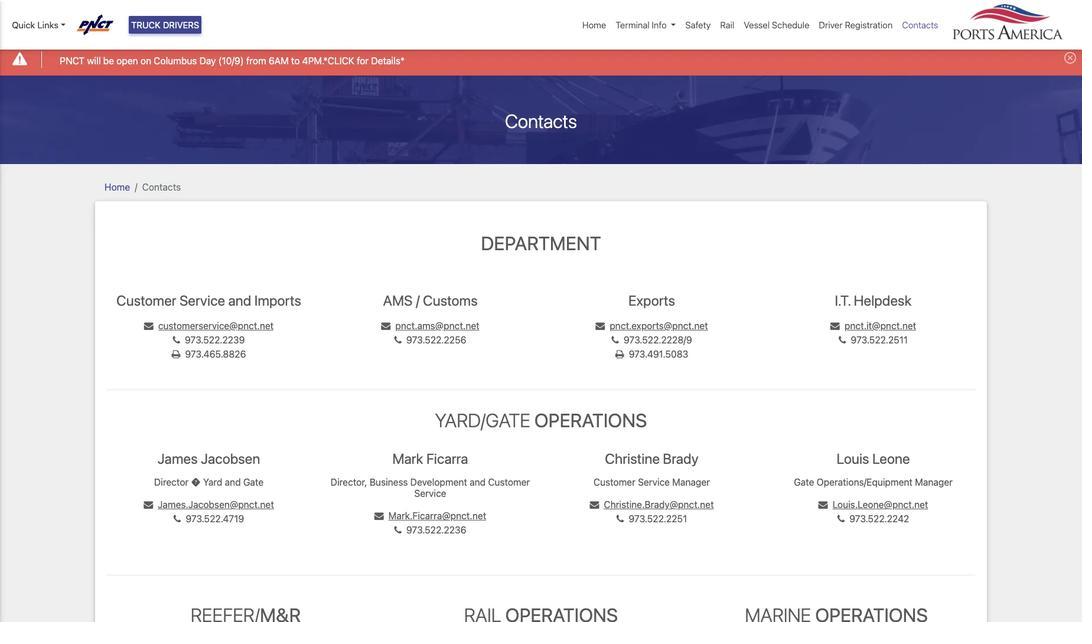 Task type: describe. For each thing, give the bounding box(es) containing it.
973.522.2228/9 link
[[612, 335, 692, 345]]

customer for customer service manager
[[594, 477, 636, 488]]

973.522.2242 link
[[837, 514, 909, 525]]

service inside director, business development and  customer service
[[414, 489, 446, 499]]

customer service manager
[[594, 477, 710, 488]]

operations/equipment
[[817, 477, 913, 488]]

yard
[[203, 477, 222, 488]]

ams / customs
[[383, 292, 478, 309]]

customer inside director, business development and  customer service
[[488, 477, 530, 488]]

service for and
[[179, 292, 225, 309]]

phone image inside 973.522.2236 link
[[394, 526, 402, 535]]

yard/gate operations
[[435, 409, 647, 432]]

christine.brady@pnct.net link
[[590, 500, 714, 511]]

quick
[[12, 19, 35, 30]]

louis
[[837, 451, 869, 467]]

print image for customer service and imports
[[172, 350, 180, 359]]

driver
[[819, 19, 843, 30]]

pnct
[[60, 55, 85, 66]]

/
[[416, 292, 420, 309]]

christine brady
[[605, 451, 699, 467]]

i.t.
[[835, 292, 851, 309]]

pnct will be open on columbus day (10/9) from 6am to 4pm.*click for details*
[[60, 55, 405, 66]]

phone image inside 973.522.2228/9 link
[[612, 335, 619, 345]]

envelope image for christine brady
[[590, 500, 599, 510]]

6am
[[269, 55, 289, 66]]

james.jacobsen@pnct.net link
[[144, 500, 274, 511]]

pnct.it@pnct.net
[[845, 321, 916, 331]]

973.522.2236 link
[[394, 525, 466, 536]]

pnct.it@pnct.net link
[[831, 321, 916, 331]]

director, business development and  customer service
[[331, 477, 530, 499]]

print image for exports
[[615, 350, 624, 359]]

truck drivers link
[[129, 16, 202, 34]]

from
[[246, 55, 266, 66]]

1 vertical spatial home
[[105, 182, 130, 192]]

vessel schedule link
[[739, 14, 814, 36]]

and for mark ficarra
[[470, 477, 486, 488]]

quick links
[[12, 19, 58, 30]]

truck drivers
[[131, 19, 199, 30]]

customerservice@pnct.net
[[158, 321, 274, 331]]

day
[[199, 55, 216, 66]]

contacts link
[[898, 14, 943, 36]]

customer service and imports
[[116, 292, 301, 309]]

973.522.2242
[[850, 514, 909, 525]]

director
[[154, 477, 189, 488]]

pnct.ams@pnct.net link
[[381, 321, 480, 331]]

pnct.ams@pnct.net
[[395, 321, 480, 331]]

terminal info
[[616, 19, 667, 30]]

envelope image inside mark.ficarra@pnct.net link
[[374, 512, 384, 521]]

drivers
[[163, 19, 199, 30]]

rail
[[720, 19, 734, 30]]

open
[[117, 55, 138, 66]]

louis.leone@pnct.net link
[[819, 500, 928, 511]]

(10/9)
[[218, 55, 244, 66]]

louis.leone@pnct.net
[[833, 500, 928, 511]]

mark
[[393, 451, 423, 467]]

973.522.2256
[[406, 335, 466, 345]]

mark.ficarra@pnct.net
[[389, 511, 486, 522]]

imports
[[254, 292, 301, 309]]

973.522.2251
[[629, 514, 687, 525]]

pnct will be open on columbus day (10/9) from 6am to 4pm.*click for details* alert
[[0, 43, 1082, 75]]

brady
[[663, 451, 699, 467]]

schedule
[[772, 19, 810, 30]]

973.465.8826
[[185, 349, 246, 360]]

pnct will be open on columbus day (10/9) from 6am to 4pm.*click for details* link
[[60, 54, 405, 68]]

customs
[[423, 292, 478, 309]]

phone image for louis leone
[[837, 515, 845, 524]]

mark ficarra
[[393, 451, 468, 467]]

973.522.2511 link
[[839, 335, 908, 345]]

service for manager
[[638, 477, 670, 488]]

phone image for christine brady
[[617, 515, 624, 524]]

manager for louis leone
[[915, 477, 953, 488]]



Task type: vqa. For each thing, say whether or not it's contained in the screenshot.
Learn More Button
no



Task type: locate. For each thing, give the bounding box(es) containing it.
phone image down christine.brady@pnct.net link
[[617, 515, 624, 524]]

safety
[[686, 19, 711, 30]]

columbus
[[154, 55, 197, 66]]

envelope image inside pnct.it@pnct.net link
[[831, 321, 840, 331]]

envelope image inside "pnct.exports@pnct.net" link
[[596, 321, 605, 331]]

development
[[410, 477, 467, 488]]

1 gate from the left
[[243, 477, 264, 488]]

0 horizontal spatial envelope image
[[144, 500, 153, 510]]

gate
[[243, 477, 264, 488], [794, 477, 814, 488]]

973.522.4719
[[186, 514, 244, 525]]

and up customerservice@pnct.net
[[228, 292, 251, 309]]

ams
[[383, 292, 413, 309]]

1 horizontal spatial gate
[[794, 477, 814, 488]]

contacts
[[902, 19, 938, 30], [505, 110, 577, 132], [142, 182, 181, 192]]

gate operations/equipment manager
[[794, 477, 953, 488]]

details*
[[371, 55, 405, 66]]

envelope image for ams / customs
[[381, 321, 391, 331]]

to
[[291, 55, 300, 66]]

envelope image
[[144, 321, 153, 331], [381, 321, 391, 331], [596, 321, 605, 331], [819, 500, 828, 510], [374, 512, 384, 521]]

2 vertical spatial service
[[414, 489, 446, 499]]

print image down 973.522.2228/9 link
[[615, 350, 624, 359]]

envelope image
[[831, 321, 840, 331], [144, 500, 153, 510], [590, 500, 599, 510]]

and for james jacobsen
[[225, 477, 241, 488]]

1 horizontal spatial home link
[[578, 14, 611, 36]]

director,
[[331, 477, 367, 488]]

2 horizontal spatial service
[[638, 477, 670, 488]]

info
[[652, 19, 667, 30]]

phone image down louis.leone@pnct.net link
[[837, 515, 845, 524]]

customer
[[116, 292, 176, 309], [488, 477, 530, 488], [594, 477, 636, 488]]

0 horizontal spatial service
[[179, 292, 225, 309]]

1 manager from the left
[[672, 477, 710, 488]]

973.522.2239 link
[[173, 335, 245, 345]]

0 vertical spatial home link
[[578, 14, 611, 36]]

phone image down james.jacobsen@pnct.net link
[[174, 515, 181, 524]]

973.522.2251 link
[[617, 514, 687, 525]]

phone image inside 973.522.2239 link
[[173, 335, 180, 345]]

phone image inside 973.522.2251 link
[[617, 515, 624, 524]]

0 vertical spatial service
[[179, 292, 225, 309]]

phone image for customer
[[173, 335, 180, 345]]

safety link
[[681, 14, 716, 36]]

2 gate from the left
[[794, 477, 814, 488]]

and right development
[[470, 477, 486, 488]]

james
[[158, 451, 198, 467]]

registration
[[845, 19, 893, 30]]

phone image
[[612, 335, 619, 345], [839, 335, 846, 345], [174, 515, 181, 524], [617, 515, 624, 524], [837, 515, 845, 524]]

close image
[[1065, 52, 1076, 64]]

envelope image for customer service and imports
[[144, 321, 153, 331]]

department
[[481, 232, 601, 254]]

manager for christine brady
[[672, 477, 710, 488]]

0 vertical spatial home
[[582, 19, 606, 30]]

973.522.2236
[[406, 525, 466, 536]]

envelope image inside christine.brady@pnct.net link
[[590, 500, 599, 510]]

christine.brady@pnct.net
[[604, 500, 714, 511]]

2 vertical spatial contacts
[[142, 182, 181, 192]]

i.t. helpdesk
[[835, 292, 912, 309]]

2 horizontal spatial customer
[[594, 477, 636, 488]]

will
[[87, 55, 101, 66]]

be
[[103, 55, 114, 66]]

0 horizontal spatial print image
[[172, 350, 180, 359]]

phone image down mark.ficarra@pnct.net link
[[394, 526, 402, 535]]

2 manager from the left
[[915, 477, 953, 488]]

973.522.2239
[[185, 335, 245, 345]]

973.522.2511
[[851, 335, 908, 345]]

phone image for ams
[[394, 335, 402, 345]]

1 vertical spatial home link
[[105, 182, 130, 192]]

service up customerservice@pnct.net link
[[179, 292, 225, 309]]

mark.ficarra@pnct.net link
[[374, 511, 486, 522]]

ficarra
[[426, 451, 468, 467]]

manager down brady
[[672, 477, 710, 488]]

business
[[370, 477, 408, 488]]

driver registration link
[[814, 14, 898, 36]]

envelope image inside pnct.ams@pnct.net link
[[381, 321, 391, 331]]

home link
[[578, 14, 611, 36], [105, 182, 130, 192]]

phone image inside '973.522.4719' link
[[174, 515, 181, 524]]

manager up louis.leone@pnct.net
[[915, 477, 953, 488]]

phone image for james jacobsen
[[174, 515, 181, 524]]

0 horizontal spatial gate
[[243, 477, 264, 488]]

phone image inside the 973.522.2256 link
[[394, 335, 402, 345]]

envelope image for exports
[[596, 321, 605, 331]]

on
[[141, 55, 151, 66]]

truck
[[131, 19, 161, 30]]

customer for customer service and imports
[[116, 292, 176, 309]]

terminal info link
[[611, 14, 681, 36]]

links
[[37, 19, 58, 30]]

1 horizontal spatial print image
[[615, 350, 624, 359]]

operations
[[535, 409, 647, 432]]

1 vertical spatial contacts
[[505, 110, 577, 132]]

2 print image from the left
[[615, 350, 624, 359]]

for
[[357, 55, 369, 66]]

phone image
[[173, 335, 180, 345], [394, 335, 402, 345], [394, 526, 402, 535]]

exports
[[629, 292, 675, 309]]

service down development
[[414, 489, 446, 499]]

manager
[[672, 477, 710, 488], [915, 477, 953, 488]]

pnct.exports@pnct.net link
[[596, 321, 708, 331]]

envelope image inside james.jacobsen@pnct.net link
[[144, 500, 153, 510]]

service up christine.brady@pnct.net link
[[638, 477, 670, 488]]

1 horizontal spatial contacts
[[505, 110, 577, 132]]

1 horizontal spatial service
[[414, 489, 446, 499]]

phone image down pnct.ams@pnct.net link
[[394, 335, 402, 345]]

1 print image from the left
[[172, 350, 180, 359]]

973.491.5083
[[629, 349, 688, 360]]

1 horizontal spatial envelope image
[[590, 500, 599, 510]]

0 horizontal spatial home
[[105, 182, 130, 192]]

envelope image inside louis.leone@pnct.net link
[[819, 500, 828, 510]]

home
[[582, 19, 606, 30], [105, 182, 130, 192]]

1 vertical spatial service
[[638, 477, 670, 488]]

phone image down "pnct.exports@pnct.net" link
[[612, 335, 619, 345]]

director � yard and gate
[[154, 477, 264, 488]]

1 horizontal spatial manager
[[915, 477, 953, 488]]

973.522.4719 link
[[174, 514, 244, 525]]

0 horizontal spatial customer
[[116, 292, 176, 309]]

christine
[[605, 451, 660, 467]]

0 horizontal spatial contacts
[[142, 182, 181, 192]]

1 horizontal spatial customer
[[488, 477, 530, 488]]

customerservice@pnct.net link
[[144, 321, 274, 331]]

james jacobsen
[[158, 451, 260, 467]]

contacts inside contacts link
[[902, 19, 938, 30]]

973.522.2228/9
[[624, 335, 692, 345]]

and inside director, business development and  customer service
[[470, 477, 486, 488]]

helpdesk
[[854, 292, 912, 309]]

yard/gate
[[435, 409, 530, 432]]

�
[[191, 477, 201, 488]]

vessel
[[744, 19, 770, 30]]

quick links link
[[12, 18, 65, 32]]

envelope image inside customerservice@pnct.net link
[[144, 321, 153, 331]]

pnct.exports@pnct.net
[[610, 321, 708, 331]]

0 horizontal spatial home link
[[105, 182, 130, 192]]

james.jacobsen@pnct.net
[[158, 500, 274, 511]]

phone image down pnct.it@pnct.net link
[[839, 335, 846, 345]]

phone image down customerservice@pnct.net link
[[173, 335, 180, 345]]

0 horizontal spatial manager
[[672, 477, 710, 488]]

terminal
[[616, 19, 650, 30]]

jacobsen
[[201, 451, 260, 467]]

louis leone
[[837, 451, 910, 467]]

973.522.2256 link
[[394, 335, 466, 345]]

phone image inside 973.522.2242 link
[[837, 515, 845, 524]]

print image
[[172, 350, 180, 359], [615, 350, 624, 359]]

print image down 973.522.2239 link
[[172, 350, 180, 359]]

and right yard
[[225, 477, 241, 488]]

phone image inside 973.522.2511 link
[[839, 335, 846, 345]]

4pm.*click
[[302, 55, 354, 66]]

vessel schedule
[[744, 19, 810, 30]]

0 vertical spatial contacts
[[902, 19, 938, 30]]

1 horizontal spatial home
[[582, 19, 606, 30]]

2 horizontal spatial envelope image
[[831, 321, 840, 331]]

2 horizontal spatial contacts
[[902, 19, 938, 30]]

envelope image for james jacobsen
[[144, 500, 153, 510]]



